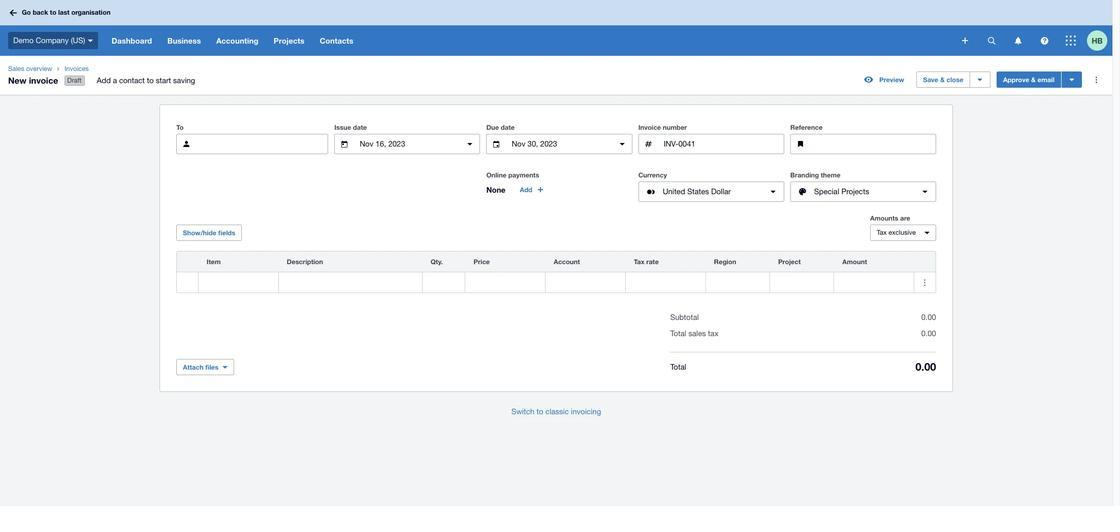 Task type: vqa. For each thing, say whether or not it's contained in the screenshot.
Reference
yes



Task type: describe. For each thing, give the bounding box(es) containing it.
save
[[923, 76, 938, 84]]

go back to last organisation link
[[6, 4, 117, 22]]

date for due date
[[501, 124, 515, 132]]

tax exclusive button
[[870, 225, 936, 241]]

more line item options element
[[914, 252, 936, 272]]

price
[[474, 258, 490, 266]]

last
[[58, 8, 70, 16]]

a
[[113, 76, 117, 85]]

branding theme
[[790, 171, 841, 179]]

special
[[814, 188, 839, 196]]

subtotal
[[670, 314, 699, 322]]

more invoice options image
[[1086, 70, 1106, 90]]

Quantity field
[[423, 273, 465, 293]]

add a contact to start saving
[[97, 76, 195, 85]]

none
[[486, 185, 506, 195]]

Issue date text field
[[359, 135, 456, 154]]

close
[[947, 76, 964, 84]]

attach files button
[[176, 360, 234, 376]]

To text field
[[201, 135, 328, 154]]

account
[[554, 258, 580, 266]]

add for add a contact to start saving
[[97, 76, 111, 85]]

reference
[[790, 124, 823, 132]]

accounting button
[[209, 25, 266, 56]]

demo company (us) button
[[0, 25, 104, 56]]

dashboard
[[112, 36, 152, 45]]

states
[[687, 188, 709, 196]]

business button
[[160, 25, 209, 56]]

sales overview
[[8, 65, 52, 73]]

special projects button
[[790, 182, 936, 202]]

online payments
[[486, 171, 539, 179]]

invoice number element
[[638, 134, 784, 155]]

to
[[176, 124, 184, 132]]

payments
[[508, 171, 539, 179]]

show/hide fields
[[183, 229, 235, 237]]

dashboard link
[[104, 25, 160, 56]]

add button
[[514, 182, 551, 198]]

to inside "button"
[[537, 408, 543, 417]]

sales
[[8, 65, 24, 73]]

projects inside dropdown button
[[274, 36, 305, 45]]

new invoice
[[8, 75, 58, 86]]

more date options image for issue date
[[460, 134, 480, 155]]

preview button
[[858, 72, 910, 88]]

exclusive
[[889, 229, 916, 237]]

switch to classic invoicing
[[511, 408, 601, 417]]

preview
[[879, 76, 904, 84]]

approve & email
[[1003, 76, 1055, 84]]

total sales tax
[[670, 330, 719, 338]]

save & close button
[[917, 72, 970, 88]]

tax rate
[[634, 258, 659, 266]]

svg image inside go back to last organisation link
[[10, 9, 17, 16]]

approve
[[1003, 76, 1029, 84]]

contacts button
[[312, 25, 361, 56]]

start
[[156, 76, 171, 85]]

invoice
[[29, 75, 58, 86]]

amounts are
[[870, 214, 910, 223]]

add for add
[[520, 186, 532, 194]]

currency
[[638, 171, 667, 179]]

invoices
[[64, 65, 89, 73]]

navigation containing dashboard
[[104, 25, 955, 56]]

new
[[8, 75, 27, 86]]

Reference text field
[[815, 135, 936, 154]]

company
[[36, 36, 69, 45]]

tax for tax rate
[[634, 258, 645, 266]]

& for email
[[1031, 76, 1036, 84]]

email
[[1038, 76, 1055, 84]]

theme
[[821, 171, 841, 179]]

go
[[22, 8, 31, 16]]

number
[[663, 124, 687, 132]]

sales
[[688, 330, 706, 338]]



Task type: locate. For each thing, give the bounding box(es) containing it.
demo
[[13, 36, 34, 45]]

project
[[778, 258, 801, 266]]

add inside button
[[520, 186, 532, 194]]

1 vertical spatial tax
[[634, 258, 645, 266]]

save & close
[[923, 76, 964, 84]]

to left 'start'
[[147, 76, 154, 85]]

Amount field
[[834, 273, 914, 293]]

0 vertical spatial 0.00
[[921, 314, 936, 322]]

back
[[33, 8, 48, 16]]

svg image
[[10, 9, 17, 16], [1066, 36, 1076, 46], [988, 37, 995, 44], [1015, 37, 1021, 44], [962, 38, 968, 44], [88, 39, 93, 42]]

tax down amounts at top right
[[877, 229, 887, 237]]

contact element
[[176, 134, 328, 155]]

to right switch
[[537, 408, 543, 417]]

online
[[486, 171, 507, 179]]

amount
[[842, 258, 867, 266]]

switch to classic invoicing button
[[503, 402, 609, 423]]

tax inside popup button
[[877, 229, 887, 237]]

0 horizontal spatial more date options image
[[460, 134, 480, 155]]

invoice number
[[638, 124, 687, 132]]

overview
[[26, 65, 52, 73]]

tax
[[708, 330, 719, 338]]

item
[[207, 258, 221, 266]]

tax inside the invoice line item list element
[[634, 258, 645, 266]]

business
[[167, 36, 201, 45]]

amounts
[[870, 214, 898, 223]]

total for total
[[670, 363, 686, 372]]

Due date text field
[[511, 135, 608, 154]]

hb button
[[1087, 25, 1113, 56]]

organisation
[[71, 8, 111, 16]]

invoicing
[[571, 408, 601, 417]]

issue
[[334, 124, 351, 132]]

invoice line item list element
[[176, 252, 936, 294]]

0 vertical spatial projects
[[274, 36, 305, 45]]

invoices link
[[60, 64, 203, 74]]

(us)
[[71, 36, 85, 45]]

invoice
[[638, 124, 661, 132]]

& left email
[[1031, 76, 1036, 84]]

due date
[[486, 124, 515, 132]]

1 vertical spatial add
[[520, 186, 532, 194]]

add
[[97, 76, 111, 85], [520, 186, 532, 194]]

approve & email button
[[997, 72, 1061, 88]]

sales overview link
[[4, 64, 56, 74]]

show/hide fields button
[[176, 225, 242, 241]]

projects inside popup button
[[841, 188, 869, 196]]

Price field
[[465, 273, 545, 293]]

1 date from the left
[[353, 124, 367, 132]]

go back to last organisation
[[22, 8, 111, 16]]

region
[[714, 258, 736, 266]]

svg image inside demo company (us) popup button
[[88, 39, 93, 42]]

accounting
[[216, 36, 258, 45]]

1 horizontal spatial more date options image
[[612, 134, 632, 155]]

1 vertical spatial to
[[147, 76, 154, 85]]

1 horizontal spatial projects
[[841, 188, 869, 196]]

svg image
[[1041, 37, 1048, 44]]

1 horizontal spatial to
[[147, 76, 154, 85]]

date
[[353, 124, 367, 132], [501, 124, 515, 132]]

None field
[[199, 273, 278, 293]]

0 horizontal spatial tax
[[634, 258, 645, 266]]

0.00 for subtotal
[[921, 314, 936, 322]]

projects right special at the top right of page
[[841, 188, 869, 196]]

united
[[663, 188, 685, 196]]

2 horizontal spatial to
[[537, 408, 543, 417]]

date right due
[[501, 124, 515, 132]]

add left a
[[97, 76, 111, 85]]

date right the "issue"
[[353, 124, 367, 132]]

dollar
[[711, 188, 731, 196]]

& for close
[[940, 76, 945, 84]]

united states dollar button
[[638, 182, 784, 202]]

demo company (us)
[[13, 36, 85, 45]]

0 vertical spatial to
[[50, 8, 56, 16]]

more date options image for due date
[[612, 134, 632, 155]]

saving
[[173, 76, 195, 85]]

1 more date options image from the left
[[460, 134, 480, 155]]

Description text field
[[279, 273, 422, 293]]

2 vertical spatial 0.00
[[916, 361, 936, 374]]

0 horizontal spatial to
[[50, 8, 56, 16]]

projects button
[[266, 25, 312, 56]]

add down payments
[[520, 186, 532, 194]]

draft
[[67, 77, 82, 84]]

contacts
[[320, 36, 353, 45]]

special projects
[[814, 188, 869, 196]]

tax for tax exclusive
[[877, 229, 887, 237]]

&
[[940, 76, 945, 84], [1031, 76, 1036, 84]]

0 horizontal spatial date
[[353, 124, 367, 132]]

switch
[[511, 408, 535, 417]]

navigation
[[104, 25, 955, 56]]

0.00
[[921, 314, 936, 322], [921, 330, 936, 338], [916, 361, 936, 374]]

0 horizontal spatial projects
[[274, 36, 305, 45]]

tax exclusive
[[877, 229, 916, 237]]

0 vertical spatial add
[[97, 76, 111, 85]]

projects left contacts popup button at the left
[[274, 36, 305, 45]]

banner
[[0, 0, 1113, 56]]

date for issue date
[[353, 124, 367, 132]]

attach
[[183, 364, 204, 372]]

due
[[486, 124, 499, 132]]

2 date from the left
[[501, 124, 515, 132]]

1 horizontal spatial tax
[[877, 229, 887, 237]]

description
[[287, 258, 323, 266]]

qty.
[[431, 258, 443, 266]]

classic
[[546, 408, 569, 417]]

2 total from the top
[[670, 363, 686, 372]]

Inventory item text field
[[199, 273, 278, 293]]

total down total sales tax
[[670, 363, 686, 372]]

1 horizontal spatial add
[[520, 186, 532, 194]]

2 more date options image from the left
[[612, 134, 632, 155]]

Invoice number text field
[[663, 135, 784, 154]]

are
[[900, 214, 910, 223]]

attach files
[[183, 364, 218, 372]]

1 horizontal spatial &
[[1031, 76, 1036, 84]]

1 & from the left
[[940, 76, 945, 84]]

to left last
[[50, 8, 56, 16]]

total down subtotal
[[670, 330, 686, 338]]

to inside banner
[[50, 8, 56, 16]]

0 vertical spatial tax
[[877, 229, 887, 237]]

tax
[[877, 229, 887, 237], [634, 258, 645, 266]]

banner containing hb
[[0, 0, 1113, 56]]

0 vertical spatial total
[[670, 330, 686, 338]]

more date options image
[[460, 134, 480, 155], [612, 134, 632, 155]]

2 & from the left
[[1031, 76, 1036, 84]]

0 horizontal spatial add
[[97, 76, 111, 85]]

show/hide
[[183, 229, 216, 237]]

1 total from the top
[[670, 330, 686, 338]]

tax left rate
[[634, 258, 645, 266]]

files
[[205, 364, 218, 372]]

fields
[[218, 229, 235, 237]]

united states dollar
[[663, 188, 731, 196]]

1 vertical spatial projects
[[841, 188, 869, 196]]

2 vertical spatial to
[[537, 408, 543, 417]]

1 horizontal spatial date
[[501, 124, 515, 132]]

1 vertical spatial 0.00
[[921, 330, 936, 338]]

hb
[[1092, 36, 1103, 45]]

contact
[[119, 76, 145, 85]]

0 horizontal spatial &
[[940, 76, 945, 84]]

total for total sales tax
[[670, 330, 686, 338]]

& right save
[[940, 76, 945, 84]]

1 vertical spatial total
[[670, 363, 686, 372]]

branding
[[790, 171, 819, 179]]

total
[[670, 330, 686, 338], [670, 363, 686, 372]]

issue date
[[334, 124, 367, 132]]

rate
[[646, 258, 659, 266]]

0.00 for total sales tax
[[921, 330, 936, 338]]

more line item options image
[[914, 273, 935, 293]]



